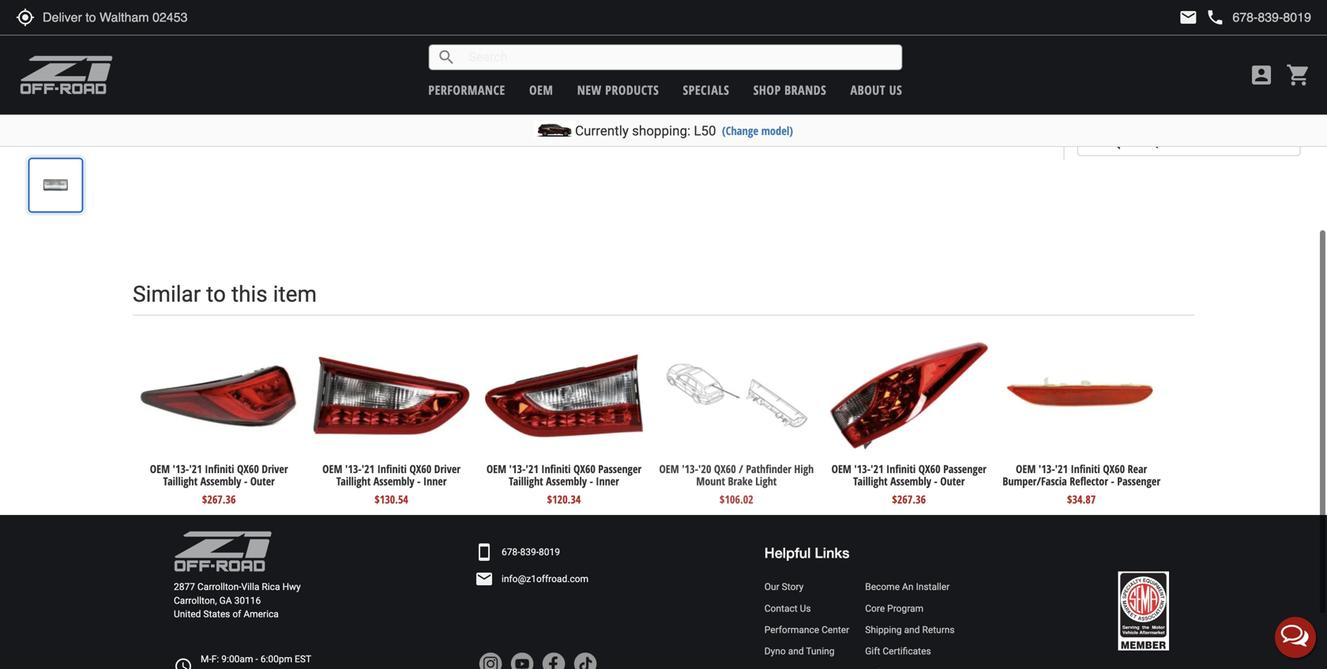 Task type: locate. For each thing, give the bounding box(es) containing it.
qx56/qx80
[[606, 26, 673, 41]]

4 assembly from the left
[[891, 474, 932, 489]]

0 vertical spatial about
[[851, 81, 886, 98]]

oem inside oem '13-'21 infiniti qx60 passenger taillight assembly - inner $120.34
[[487, 462, 507, 477]]

qx60 inside oem '13-'20 qx60 / pathfinder high mount brake light $106.02
[[714, 462, 736, 477]]

driver for outer
[[262, 462, 288, 477]]

oem for oem '13-'21 infiniti qx60 passenger taillight assembly - outer $267.36
[[832, 462, 852, 477]]

1 horizontal spatial inner
[[596, 474, 619, 489]]

taillight inside oem '13-'21 infiniti qx60 passenger taillight assembly - inner $120.34
[[509, 474, 543, 489]]

- for oem '13-'21 infiniti qx60 passenger taillight assembly - inner
[[590, 474, 593, 489]]

5 '21 from the left
[[1055, 462, 1068, 477]]

infiniti inside oem '13-'21 infiniti qx60 passenger taillight assembly - inner $120.34
[[541, 462, 571, 477]]

1 horizontal spatial outer
[[941, 474, 965, 489]]

qx60 inside oem '13-'21 infiniti qx60 driver taillight assembly - inner $130.54
[[410, 462, 432, 477]]

1 driver from the left
[[262, 462, 288, 477]]

1 horizontal spatial about
[[1194, 134, 1220, 149]]

inner inside oem '13-'21 infiniti qx60 passenger taillight assembly - inner $120.34
[[596, 474, 619, 489]]

instagram link image
[[479, 652, 503, 669]]

2 '21 from the left
[[362, 462, 375, 477]]

passenger inside oem '13-'21 infiniti qx60 passenger taillight assembly - inner $120.34
[[598, 462, 642, 477]]

2011+ infiniti qx56/qx80 2021+ nissan armada 2013-2021 infiniti qx60
[[529, 26, 673, 77]]

our
[[765, 582, 780, 593]]

z1 motorsports logo image
[[20, 55, 113, 95]]

2 taillight from the left
[[336, 474, 371, 489]]

about
[[851, 81, 886, 98], [1194, 134, 1220, 149]]

returns
[[923, 625, 955, 636]]

center
[[822, 625, 850, 636]]

inner for driver
[[423, 474, 447, 489]]

similar
[[133, 281, 201, 307]]

mail link
[[1179, 8, 1198, 27]]

assembly inside oem '13-'21 infiniti qx60 passenger taillight assembly - inner $120.34
[[546, 474, 587, 489]]

1 vertical spatial and
[[788, 646, 804, 657]]

assembly inside oem '13-'21 infiniti qx60 driver taillight assembly - outer $267.36
[[200, 474, 241, 489]]

shopping_cart
[[1286, 62, 1312, 88]]

ask
[[1126, 134, 1141, 149]]

'13- inside oem '13-'20 qx60 / pathfinder high mount brake light $106.02
[[682, 462, 699, 477]]

oem '13-'20 qx60 / pathfinder high mount brake light $106.02
[[659, 462, 814, 507]]

armada
[[610, 44, 655, 59]]

oem
[[529, 81, 553, 98], [150, 462, 170, 477], [323, 462, 343, 477], [487, 462, 507, 477], [659, 462, 679, 477], [832, 462, 852, 477], [1016, 462, 1036, 477]]

phone link
[[1206, 8, 1312, 27]]

qx60 inside oem '13-'21 infiniti qx60 passenger taillight assembly - outer $267.36
[[919, 462, 941, 477]]

1 horizontal spatial us
[[889, 81, 903, 98]]

email
[[475, 570, 494, 589]]

item
[[273, 281, 317, 307]]

0 horizontal spatial inner
[[423, 474, 447, 489]]

qx60 inside oem '13-'21 infiniti qx60 passenger taillight assembly - inner $120.34
[[574, 462, 596, 477]]

info@z1offroad.com link
[[502, 572, 589, 586]]

shipping and returns
[[865, 625, 955, 636]]

taillight
[[163, 474, 198, 489], [336, 474, 371, 489], [509, 474, 543, 489], [853, 474, 888, 489]]

account_box link
[[1245, 62, 1279, 88]]

bumper/fascia
[[1003, 474, 1067, 489]]

contact
[[765, 603, 798, 614]]

'21 inside oem '13-'21 infiniti qx60 rear bumper/fascia reflector - passenger $34.87
[[1055, 462, 1068, 477]]

oem for oem '13-'21 infiniti qx60 passenger taillight assembly - inner $120.34
[[487, 462, 507, 477]]

oem inside oem '13-'21 infiniti qx60 driver taillight assembly - outer $267.36
[[150, 462, 170, 477]]

'13- inside oem '13-'21 infiniti qx60 passenger taillight assembly - inner $120.34
[[509, 462, 526, 477]]

6 '13- from the left
[[1039, 462, 1055, 477]]

shopping_cart link
[[1282, 62, 1312, 88]]

'21 for oem '13-'21 infiniti qx60 rear bumper/fascia reflector - passenger $34.87
[[1055, 462, 1068, 477]]

become
[[865, 582, 900, 593]]

america
[[244, 609, 279, 620]]

infiniti inside oem '13-'21 infiniti qx60 passenger taillight assembly - outer $267.36
[[887, 462, 916, 477]]

outer inside oem '13-'21 infiniti qx60 driver taillight assembly - outer $267.36
[[250, 474, 275, 489]]

8019
[[539, 547, 560, 558]]

rica
[[262, 582, 280, 593]]

'13- inside oem '13-'21 infiniti qx60 passenger taillight assembly - outer $267.36
[[854, 462, 871, 477]]

and down core program link
[[904, 625, 920, 636]]

2 '13- from the left
[[345, 462, 362, 477]]

2011+
[[529, 26, 565, 41]]

'13-
[[173, 462, 189, 477], [345, 462, 362, 477], [509, 462, 526, 477], [682, 462, 699, 477], [854, 462, 871, 477], [1039, 462, 1055, 477]]

story
[[782, 582, 804, 593]]

2 assembly from the left
[[374, 474, 415, 489]]

0 vertical spatial us
[[889, 81, 903, 98]]

'21 inside oem '13-'21 infiniti qx60 passenger taillight assembly - inner $120.34
[[526, 462, 539, 477]]

0 horizontal spatial $267.36
[[202, 492, 236, 507]]

0 horizontal spatial us
[[800, 603, 811, 614]]

oem for oem '13-'21 infiniti qx60 driver taillight assembly - inner $130.54
[[323, 462, 343, 477]]

4 '13- from the left
[[682, 462, 699, 477]]

30116
[[234, 595, 261, 606]]

oem inside oem '13-'21 infiniti qx60 rear bumper/fascia reflector - passenger $34.87
[[1016, 462, 1036, 477]]

outer inside oem '13-'21 infiniti qx60 passenger taillight assembly - outer $267.36
[[941, 474, 965, 489]]

- inside oem '13-'21 infiniti qx60 passenger taillight assembly - outer $267.36
[[934, 474, 938, 489]]

1 horizontal spatial $267.36
[[892, 492, 926, 507]]

2 horizontal spatial passenger
[[1118, 474, 1161, 489]]

high
[[794, 462, 814, 477]]

0 horizontal spatial driver
[[262, 462, 288, 477]]

inner inside oem '13-'21 infiniti qx60 driver taillight assembly - inner $130.54
[[423, 474, 447, 489]]

'13- inside oem '13-'21 infiniti qx60 driver taillight assembly - outer $267.36
[[173, 462, 189, 477]]

- inside oem '13-'21 infiniti qx60 rear bumper/fascia reflector - passenger $34.87
[[1111, 474, 1115, 489]]

1 assembly from the left
[[200, 474, 241, 489]]

2 outer from the left
[[941, 474, 965, 489]]

gift
[[865, 646, 881, 657]]

new products link
[[577, 81, 659, 98]]

outer for driver
[[250, 474, 275, 489]]

core
[[865, 603, 885, 614]]

1 taillight from the left
[[163, 474, 198, 489]]

- for oem '13-'21 infiniti qx60 driver taillight assembly - outer
[[244, 474, 248, 489]]

taillight inside oem '13-'21 infiniti qx60 driver taillight assembly - inner $130.54
[[336, 474, 371, 489]]

'13- for oem '13-'21 infiniti qx60 driver taillight assembly - outer $267.36
[[173, 462, 189, 477]]

'13- for oem '13-'21 infiniti qx60 driver taillight assembly - inner $130.54
[[345, 462, 362, 477]]

infiniti inside oem '13-'21 infiniti qx60 driver taillight assembly - outer $267.36
[[205, 462, 234, 477]]

$267.36 inside oem '13-'21 infiniti qx60 passenger taillight assembly - outer $267.36
[[892, 492, 926, 507]]

0 horizontal spatial passenger
[[598, 462, 642, 477]]

1 horizontal spatial and
[[904, 625, 920, 636]]

oem inside oem '13-'20 qx60 / pathfinder high mount brake light $106.02
[[659, 462, 679, 477]]

6:00pm
[[261, 654, 292, 665]]

assembly for oem '13-'21 infiniti qx60 driver taillight assembly - inner
[[374, 474, 415, 489]]

assembly inside oem '13-'21 infiniti qx60 driver taillight assembly - inner $130.54
[[374, 474, 415, 489]]

'13- inside oem '13-'21 infiniti qx60 driver taillight assembly - inner $130.54
[[345, 462, 362, 477]]

our story
[[765, 582, 804, 593]]

oem inside oem '13-'21 infiniti qx60 driver taillight assembly - inner $130.54
[[323, 462, 343, 477]]

9:00am
[[221, 654, 253, 665]]

driver inside oem '13-'21 infiniti qx60 driver taillight assembly - inner $130.54
[[434, 462, 461, 477]]

- inside oem '13-'21 infiniti qx60 driver taillight assembly - outer $267.36
[[244, 474, 248, 489]]

mail
[[1179, 8, 1198, 27]]

brands
[[785, 81, 827, 98]]

2 driver from the left
[[434, 462, 461, 477]]

- inside oem '13-'21 infiniti qx60 passenger taillight assembly - inner $120.34
[[590, 474, 593, 489]]

and right dyno
[[788, 646, 804, 657]]

passenger inside oem '13-'21 infiniti qx60 passenger taillight assembly - outer $267.36
[[944, 462, 987, 477]]

'21
[[189, 462, 202, 477], [362, 462, 375, 477], [526, 462, 539, 477], [871, 462, 884, 477], [1055, 462, 1068, 477]]

and
[[904, 625, 920, 636], [788, 646, 804, 657]]

1 vertical spatial about
[[1194, 134, 1220, 149]]

infiniti inside oem '13-'21 infiniti qx60 driver taillight assembly - inner $130.54
[[377, 462, 407, 477]]

assembly
[[200, 474, 241, 489], [374, 474, 415, 489], [546, 474, 587, 489], [891, 474, 932, 489]]

'21 inside oem '13-'21 infiniti qx60 driver taillight assembly - inner $130.54
[[362, 462, 375, 477]]

outer
[[250, 474, 275, 489], [941, 474, 965, 489]]

states
[[203, 609, 230, 620]]

and for tuning
[[788, 646, 804, 657]]

0 horizontal spatial outer
[[250, 474, 275, 489]]

1 '21 from the left
[[189, 462, 202, 477]]

$267.36 inside oem '13-'21 infiniti qx60 driver taillight assembly - outer $267.36
[[202, 492, 236, 507]]

'13- inside oem '13-'21 infiniti qx60 rear bumper/fascia reflector - passenger $34.87
[[1039, 462, 1055, 477]]

qx60 inside oem '13-'21 infiniti qx60 driver taillight assembly - outer $267.36
[[237, 462, 259, 477]]

2 $267.36 from the left
[[892, 492, 926, 507]]

1 outer from the left
[[250, 474, 275, 489]]

0 vertical spatial and
[[904, 625, 920, 636]]

taillight inside oem '13-'21 infiniti qx60 driver taillight assembly - outer $267.36
[[163, 474, 198, 489]]

dyno and tuning
[[765, 646, 835, 657]]

3 assembly from the left
[[546, 474, 587, 489]]

3 '21 from the left
[[526, 462, 539, 477]]

4 '21 from the left
[[871, 462, 884, 477]]

mount
[[696, 474, 725, 489]]

contact us link
[[765, 602, 850, 616]]

3 '13- from the left
[[509, 462, 526, 477]]

/
[[739, 462, 743, 477]]

assembly inside oem '13-'21 infiniti qx60 passenger taillight assembly - outer $267.36
[[891, 474, 932, 489]]

infiniti
[[569, 26, 602, 41], [594, 62, 627, 77], [205, 462, 234, 477], [377, 462, 407, 477], [541, 462, 571, 477], [887, 462, 916, 477], [1071, 462, 1101, 477]]

new products
[[577, 81, 659, 98]]

passenger for outer
[[944, 462, 987, 477]]

question_answer
[[1103, 132, 1122, 151]]

1 $267.36 from the left
[[202, 492, 236, 507]]

'21 inside oem '13-'21 infiniti qx60 passenger taillight assembly - outer $267.36
[[871, 462, 884, 477]]

driver for inner
[[434, 462, 461, 477]]

and inside shipping and returns link
[[904, 625, 920, 636]]

phone
[[1206, 8, 1225, 27]]

1 vertical spatial us
[[800, 603, 811, 614]]

2013-
[[529, 62, 562, 77]]

3 taillight from the left
[[509, 474, 543, 489]]

839-
[[520, 547, 539, 558]]

2 inner from the left
[[596, 474, 619, 489]]

oem for oem '13-'20 qx60 / pathfinder high mount brake light $106.02
[[659, 462, 679, 477]]

driver inside oem '13-'21 infiniti qx60 driver taillight assembly - outer $267.36
[[262, 462, 288, 477]]

'13- for oem '13-'21 infiniti qx60 rear bumper/fascia reflector - passenger $34.87
[[1039, 462, 1055, 477]]

villa
[[241, 582, 260, 593]]

about right the brands on the top of page
[[851, 81, 886, 98]]

us
[[889, 81, 903, 98], [800, 603, 811, 614]]

1 '13- from the left
[[173, 462, 189, 477]]

$130.54
[[375, 492, 408, 507]]

- inside oem '13-'21 infiniti qx60 driver taillight assembly - inner $130.54
[[417, 474, 421, 489]]

infiniti inside oem '13-'21 infiniti qx60 rear bumper/fascia reflector - passenger $34.87
[[1071, 462, 1101, 477]]

qx60 for oem '13-'21 infiniti qx60 driver taillight assembly - inner
[[410, 462, 432, 477]]

4 taillight from the left
[[853, 474, 888, 489]]

nissan
[[569, 44, 607, 59]]

model)
[[762, 123, 793, 138]]

5 '13- from the left
[[854, 462, 871, 477]]

info@z1offroad.com
[[502, 574, 589, 585]]

taillight inside oem '13-'21 infiniti qx60 passenger taillight assembly - outer $267.36
[[853, 474, 888, 489]]

email info@z1offroad.com
[[475, 570, 589, 589]]

about left this
[[1194, 134, 1220, 149]]

about inside question_answer ask a question about this product
[[1194, 134, 1220, 149]]

est
[[295, 654, 311, 665]]

$267.36 for driver
[[202, 492, 236, 507]]

1 horizontal spatial passenger
[[944, 462, 987, 477]]

0 horizontal spatial about
[[851, 81, 886, 98]]

oem inside oem '13-'21 infiniti qx60 passenger taillight assembly - outer $267.36
[[832, 462, 852, 477]]

1 horizontal spatial driver
[[434, 462, 461, 477]]

678-
[[502, 547, 520, 558]]

'21 inside oem '13-'21 infiniti qx60 driver taillight assembly - outer $267.36
[[189, 462, 202, 477]]

qx60 inside oem '13-'21 infiniti qx60 rear bumper/fascia reflector - passenger $34.87
[[1103, 462, 1125, 477]]

question_answer ask a question about this product
[[1103, 132, 1276, 151]]

about us link
[[851, 81, 903, 98]]

l50
[[694, 123, 716, 139]]

question
[[1153, 134, 1191, 149]]

1 inner from the left
[[423, 474, 447, 489]]

and inside dyno and tuning link
[[788, 646, 804, 657]]

installer
[[916, 582, 950, 593]]

helpful links
[[765, 544, 850, 561]]

brake
[[728, 474, 753, 489]]

oem for oem '13-'21 infiniti qx60 driver taillight assembly - outer $267.36
[[150, 462, 170, 477]]

0 horizontal spatial and
[[788, 646, 804, 657]]



Task type: describe. For each thing, give the bounding box(es) containing it.
carrollton,
[[174, 595, 217, 606]]

- for oem '13-'21 infiniti qx60 rear bumper/fascia reflector - passenger
[[1111, 474, 1115, 489]]

$34.87
[[1068, 492, 1096, 507]]

qx60 for oem '13-'21 infiniti qx60 rear bumper/fascia reflector - passenger
[[1103, 462, 1125, 477]]

qx60 inside '2011+ infiniti qx56/qx80 2021+ nissan armada 2013-2021 infiniti qx60'
[[631, 62, 662, 77]]

specials
[[683, 81, 730, 98]]

carrollton-
[[197, 582, 241, 593]]

oem '13-'21 infiniti qx60 driver taillight assembly - outer $267.36
[[150, 462, 288, 507]]

taillight for oem '13-'21 infiniti qx60 driver taillight assembly - inner
[[336, 474, 371, 489]]

oem for oem
[[529, 81, 553, 98]]

specials link
[[683, 81, 730, 98]]

performance
[[429, 81, 505, 98]]

assembly for oem '13-'21 infiniti qx60 driver taillight assembly - outer
[[200, 474, 241, 489]]

'20
[[699, 462, 712, 477]]

smartphone
[[475, 543, 494, 562]]

rear
[[1128, 462, 1148, 477]]

sema member logo image
[[1118, 572, 1169, 651]]

2877 carrollton-villa rica hwy carrollton, ga 30116 united states of america
[[174, 582, 301, 620]]

'13- for oem '13-'20 qx60 / pathfinder high mount brake light $106.02
[[682, 462, 699, 477]]

qx60 for oem '13-'21 infiniti qx60 passenger taillight assembly - outer
[[919, 462, 941, 477]]

infiniti for oem '13-'21 infiniti qx60 driver taillight assembly - outer
[[205, 462, 234, 477]]

oem '13-'21 infiniti qx60 passenger taillight assembly - outer $267.36
[[832, 462, 987, 507]]

gift certificates link
[[865, 645, 955, 658]]

$267.36 for passenger
[[892, 492, 926, 507]]

qx60 for oem '13-'21 infiniti qx60 passenger taillight assembly - inner
[[574, 462, 596, 477]]

taillight for oem '13-'21 infiniti qx60 driver taillight assembly - outer
[[163, 474, 198, 489]]

'21 for oem '13-'21 infiniti qx60 passenger taillight assembly - outer $267.36
[[871, 462, 884, 477]]

assembly for oem '13-'21 infiniti qx60 passenger taillight assembly - outer
[[891, 474, 932, 489]]

reflector
[[1070, 474, 1109, 489]]

products
[[605, 81, 659, 98]]

infiniti for oem '13-'21 infiniti qx60 passenger taillight assembly - outer
[[887, 462, 916, 477]]

qx60 for oem '13-'21 infiniti qx60 driver taillight assembly - outer
[[237, 462, 259, 477]]

shop brands link
[[754, 81, 827, 98]]

currently shopping: l50 (change model)
[[575, 123, 793, 139]]

this
[[1223, 134, 1240, 149]]

- for oem '13-'21 infiniti qx60 passenger taillight assembly - outer
[[934, 474, 938, 489]]

(change model) link
[[722, 123, 793, 138]]

core program
[[865, 603, 924, 614]]

shipping and returns link
[[865, 623, 955, 637]]

Search search field
[[456, 45, 902, 69]]

m-
[[201, 654, 212, 665]]

shipping
[[865, 625, 902, 636]]

and for returns
[[904, 625, 920, 636]]

similar to this item
[[133, 281, 317, 307]]

pathfinder
[[746, 462, 792, 477]]

assembly for oem '13-'21 infiniti qx60 passenger taillight assembly - inner
[[546, 474, 587, 489]]

united
[[174, 609, 201, 620]]

my_location
[[16, 8, 35, 27]]

passenger for inner
[[598, 462, 642, 477]]

of
[[233, 609, 241, 620]]

'13- for oem '13-'21 infiniti qx60 passenger taillight assembly - inner $120.34
[[509, 462, 526, 477]]

this
[[231, 281, 268, 307]]

hwy
[[282, 582, 301, 593]]

z1 company logo image
[[174, 531, 273, 573]]

oem link
[[529, 81, 553, 98]]

become an installer
[[865, 582, 950, 593]]

(change
[[722, 123, 759, 138]]

2021
[[562, 62, 590, 77]]

currently
[[575, 123, 629, 139]]

oem '13-'21 infiniti qx60 rear bumper/fascia reflector - passenger $34.87
[[1003, 462, 1161, 507]]

shop brands
[[754, 81, 827, 98]]

smartphone 678-839-8019
[[475, 543, 560, 562]]

- for oem '13-'21 infiniti qx60 driver taillight assembly - inner
[[417, 474, 421, 489]]

youtube link image
[[510, 652, 534, 669]]

ga
[[219, 595, 232, 606]]

inner for passenger
[[596, 474, 619, 489]]

'21 for oem '13-'21 infiniti qx60 driver taillight assembly - inner $130.54
[[362, 462, 375, 477]]

become an installer link
[[865, 581, 955, 594]]

infiniti for oem '13-'21 infiniti qx60 rear bumper/fascia reflector - passenger
[[1071, 462, 1101, 477]]

about us
[[851, 81, 903, 98]]

infiniti for oem '13-'21 infiniti qx60 passenger taillight assembly - inner
[[541, 462, 571, 477]]

links
[[815, 544, 850, 561]]

facebook link image
[[542, 652, 566, 669]]

2877
[[174, 582, 195, 593]]

infiniti for oem '13-'21 infiniti qx60 driver taillight assembly - inner
[[377, 462, 407, 477]]

product
[[1243, 134, 1276, 149]]

$120.34
[[547, 492, 581, 507]]

oem '13-'21 infiniti qx60 driver taillight assembly - inner $130.54
[[323, 462, 461, 507]]

contact us
[[765, 603, 811, 614]]

tiktok link image
[[574, 652, 597, 669]]

performance center link
[[765, 623, 850, 637]]

new
[[577, 81, 602, 98]]

search
[[437, 48, 456, 67]]

core program link
[[865, 602, 955, 616]]

2021+
[[529, 44, 565, 59]]

us for contact us
[[800, 603, 811, 614]]

outer for passenger
[[941, 474, 965, 489]]

taillight for oem '13-'21 infiniti qx60 passenger taillight assembly - inner
[[509, 474, 543, 489]]

m-f: 9:00am - 6:00pm est
[[201, 654, 311, 665]]

678-839-8019 link
[[502, 546, 560, 559]]

a
[[1144, 134, 1150, 149]]

'13- for oem '13-'21 infiniti qx60 passenger taillight assembly - outer $267.36
[[854, 462, 871, 477]]

passenger inside oem '13-'21 infiniti qx60 rear bumper/fascia reflector - passenger $34.87
[[1118, 474, 1161, 489]]

helpful
[[765, 544, 811, 561]]

dyno and tuning link
[[765, 645, 850, 658]]

our story link
[[765, 581, 850, 594]]

gift certificates
[[865, 646, 931, 657]]

taillight for oem '13-'21 infiniti qx60 passenger taillight assembly - outer
[[853, 474, 888, 489]]

oem for oem '13-'21 infiniti qx60 rear bumper/fascia reflector - passenger $34.87
[[1016, 462, 1036, 477]]

'21 for oem '13-'21 infiniti qx60 driver taillight assembly - outer $267.36
[[189, 462, 202, 477]]

tuning
[[806, 646, 835, 657]]

certificates
[[883, 646, 931, 657]]

account_box
[[1249, 62, 1275, 88]]

us for about us
[[889, 81, 903, 98]]

'21 for oem '13-'21 infiniti qx60 passenger taillight assembly - inner $120.34
[[526, 462, 539, 477]]

$106.02
[[720, 492, 754, 507]]

mail phone
[[1179, 8, 1225, 27]]



Task type: vqa. For each thing, say whether or not it's contained in the screenshot.
Complete
no



